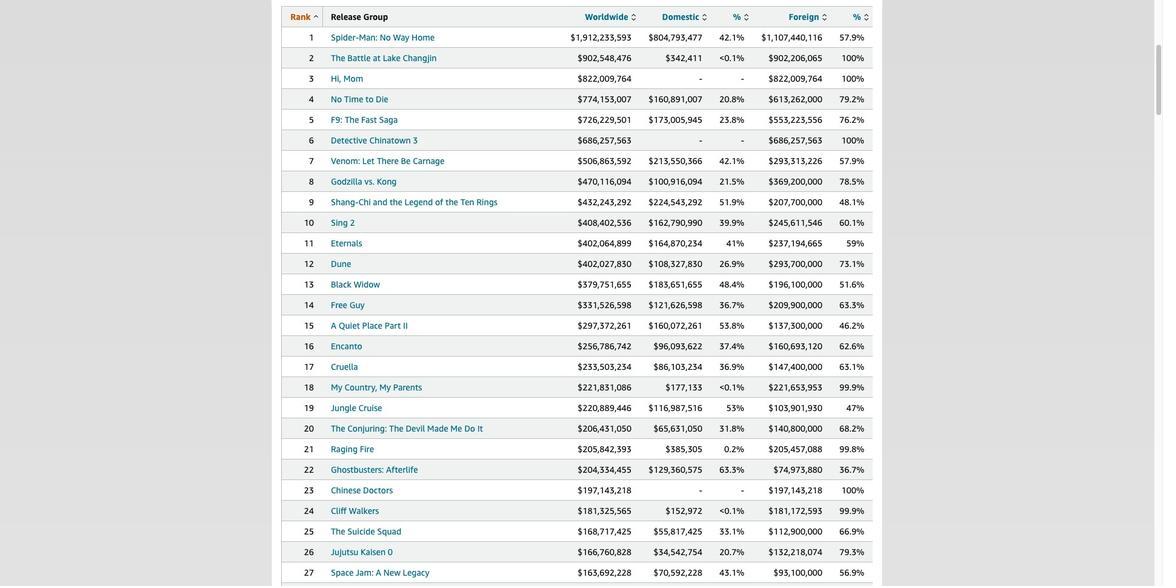 Task type: locate. For each thing, give the bounding box(es) containing it.
21.5%
[[719, 176, 744, 187]]

$506,863,592
[[578, 156, 632, 166]]

1 vertical spatial a
[[376, 568, 381, 578]]

1 42.1% from the top
[[719, 32, 744, 42]]

the
[[331, 53, 345, 63], [345, 115, 359, 125], [331, 424, 345, 434], [389, 424, 404, 434], [331, 527, 345, 537]]

36.7% down 99.8%
[[839, 465, 864, 475]]

63.1%
[[839, 362, 864, 372]]

$1,912,233,593
[[571, 32, 632, 42]]

1 horizontal spatial 36.7%
[[839, 465, 864, 475]]

a quiet place part ii link
[[331, 321, 408, 331]]

17
[[304, 362, 314, 372]]

99.9% up 66.9%
[[839, 506, 864, 516]]

1 vertical spatial 3
[[413, 135, 418, 145]]

$96,093,622
[[654, 341, 702, 352]]

new
[[384, 568, 401, 578]]

the right the of
[[445, 197, 458, 207]]

57.9% right $1,107,440,116
[[839, 32, 864, 42]]

1 57.9% from the top
[[839, 32, 864, 42]]

legend
[[405, 197, 433, 207]]

63.3% up "46.2%" at the right of page
[[839, 300, 864, 310]]

battle
[[347, 53, 371, 63]]

- up 20.8%
[[741, 73, 744, 84]]

0 horizontal spatial a
[[331, 321, 336, 331]]

1 horizontal spatial 63.3%
[[839, 300, 864, 310]]

$342,411
[[666, 53, 702, 63]]

12
[[304, 259, 314, 269]]

1 vertical spatial 99.9%
[[839, 506, 864, 516]]

57.9% up 78.5%
[[839, 156, 864, 166]]

3 up 4
[[309, 73, 314, 84]]

0 vertical spatial 63.3%
[[839, 300, 864, 310]]

space jam: a new legacy
[[331, 568, 429, 578]]

- down 0.2%
[[741, 485, 744, 496]]

the up hi,
[[331, 53, 345, 63]]

$205,457,088
[[769, 444, 822, 455]]

% link right the domestic link
[[733, 12, 749, 22]]

42.1% for $213,550,366
[[719, 156, 744, 166]]

1 my from the left
[[331, 382, 342, 393]]

shang-chi and the legend of the ten rings
[[331, 197, 497, 207]]

1 $197,143,218 from the left
[[578, 485, 632, 496]]

$686,257,563 up $293,313,226
[[769, 135, 822, 145]]

0 horizontal spatial $686,257,563
[[578, 135, 632, 145]]

99.9% down '63.1%' at the bottom right of page
[[839, 382, 864, 393]]

18
[[304, 382, 314, 393]]

42.1% right $804,793,477 in the top right of the page
[[719, 32, 744, 42]]

2 % link from the left
[[853, 12, 869, 22]]

25
[[304, 527, 314, 537]]

$181,172,593
[[769, 506, 822, 516]]

the right and
[[390, 197, 402, 207]]

1 horizontal spatial no
[[380, 32, 391, 42]]

way
[[393, 32, 409, 42]]

% link right 'foreign' link
[[853, 12, 869, 22]]

2 42.1% from the top
[[719, 156, 744, 166]]

die
[[376, 94, 388, 104]]

my left parents
[[379, 382, 391, 393]]

0 horizontal spatial my
[[331, 382, 342, 393]]

$197,143,218 down $204,334,455
[[578, 485, 632, 496]]

1 99.9% from the top
[[839, 382, 864, 393]]

encanto
[[331, 341, 362, 352]]

1 <0.1% from the top
[[719, 53, 744, 63]]

the right f9:
[[345, 115, 359, 125]]

0 horizontal spatial 3
[[309, 73, 314, 84]]

4 100% from the top
[[841, 485, 864, 496]]

a quiet place part ii
[[331, 321, 408, 331]]

2 my from the left
[[379, 382, 391, 393]]

$402,027,830
[[578, 259, 632, 269]]

1 vertical spatial no
[[331, 94, 342, 104]]

$686,257,563 down $726,229,501
[[578, 135, 632, 145]]

cruella
[[331, 362, 358, 372]]

3 up carnage
[[413, 135, 418, 145]]

99.9%
[[839, 382, 864, 393], [839, 506, 864, 516]]

0 horizontal spatial the
[[390, 197, 402, 207]]

encanto link
[[331, 341, 362, 352]]

0 horizontal spatial 63.3%
[[719, 465, 744, 475]]

0 vertical spatial 42.1%
[[719, 32, 744, 42]]

chinatown
[[369, 135, 411, 145]]

the for battle
[[331, 53, 345, 63]]

- up $213,550,366
[[699, 135, 702, 145]]

0 horizontal spatial 36.7%
[[719, 300, 744, 310]]

0 horizontal spatial % link
[[733, 12, 749, 22]]

$197,143,218 up $181,172,593
[[769, 485, 822, 496]]

42.1% up 21.5%
[[719, 156, 744, 166]]

$160,072,261
[[649, 321, 702, 331]]

-
[[699, 73, 702, 84], [741, 73, 744, 84], [699, 135, 702, 145], [741, 135, 744, 145], [699, 485, 702, 496], [741, 485, 744, 496]]

63.3%
[[839, 300, 864, 310], [719, 465, 744, 475]]

$103,901,930
[[769, 403, 822, 413]]

1 horizontal spatial my
[[379, 382, 391, 393]]

shang-chi and the legend of the ten rings link
[[331, 197, 497, 207]]

0 horizontal spatial $197,143,218
[[578, 485, 632, 496]]

sing 2 link
[[331, 218, 355, 228]]

time
[[344, 94, 363, 104]]

1 horizontal spatial % link
[[853, 12, 869, 22]]

2 % from the left
[[853, 12, 861, 22]]

$902,206,065
[[769, 53, 822, 63]]

2 99.9% from the top
[[839, 506, 864, 516]]

$100,916,094
[[649, 176, 702, 187]]

ghostbusters:
[[331, 465, 384, 475]]

$213,550,366
[[649, 156, 702, 166]]

1 100% from the top
[[841, 53, 864, 63]]

0 vertical spatial 57.9%
[[839, 32, 864, 42]]

walkers
[[349, 506, 379, 516]]

63.3% down 0.2%
[[719, 465, 744, 475]]

14
[[304, 300, 314, 310]]

$224,543,292
[[649, 197, 702, 207]]

1 horizontal spatial $686,257,563
[[769, 135, 822, 145]]

68.2%
[[839, 424, 864, 434]]

$152,972
[[666, 506, 702, 516]]

0 vertical spatial <0.1%
[[719, 53, 744, 63]]

9
[[309, 197, 314, 207]]

1 vertical spatial 36.7%
[[839, 465, 864, 475]]

<0.1% for $342,411
[[719, 53, 744, 63]]

1 horizontal spatial $822,009,764
[[769, 73, 822, 84]]

afterlife
[[386, 465, 418, 475]]

$220,889,446
[[578, 403, 632, 413]]

a left quiet
[[331, 321, 336, 331]]

1 % link from the left
[[733, 12, 749, 22]]

domestic
[[662, 12, 699, 22]]

jujutsu kaisen 0
[[331, 547, 393, 558]]

1 vertical spatial 2
[[350, 218, 355, 228]]

16
[[304, 341, 314, 352]]

2 right sing
[[350, 218, 355, 228]]

<0.1% up 20.8%
[[719, 53, 744, 63]]

% right 'foreign' link
[[853, 12, 861, 22]]

0 vertical spatial 2
[[309, 53, 314, 63]]

the down jungle
[[331, 424, 345, 434]]

100%
[[841, 53, 864, 63], [841, 73, 864, 84], [841, 135, 864, 145], [841, 485, 864, 496]]

0 horizontal spatial $822,009,764
[[578, 73, 632, 84]]

$804,793,477
[[649, 32, 702, 42]]

guy
[[350, 300, 365, 310]]

no left time
[[331, 94, 342, 104]]

<0.1% up 33.1%
[[719, 506, 744, 516]]

$245,611,546
[[769, 218, 822, 228]]

1 horizontal spatial $197,143,218
[[769, 485, 822, 496]]

1 horizontal spatial %
[[853, 12, 861, 22]]

the left devil
[[389, 424, 404, 434]]

raging fire
[[331, 444, 374, 455]]

% link
[[733, 12, 749, 22], [853, 12, 869, 22]]

my up jungle
[[331, 382, 342, 393]]

cruise
[[359, 403, 382, 413]]

the for suicide
[[331, 527, 345, 537]]

godzilla
[[331, 176, 362, 187]]

1
[[309, 32, 314, 42]]

0 horizontal spatial %
[[733, 12, 741, 22]]

1 vertical spatial 63.3%
[[719, 465, 744, 475]]

1 % from the left
[[733, 12, 741, 22]]

$55,817,425
[[654, 527, 702, 537]]

$385,305
[[666, 444, 702, 455]]

2 100% from the top
[[841, 73, 864, 84]]

$196,100,000
[[769, 279, 822, 290]]

hi, mom link
[[331, 73, 363, 84]]

48.1%
[[839, 197, 864, 207]]

0 vertical spatial 99.9%
[[839, 382, 864, 393]]

dune
[[331, 259, 351, 269]]

the down the cliff
[[331, 527, 345, 537]]

$822,009,764 down $902,548,476
[[578, 73, 632, 84]]

2 vertical spatial <0.1%
[[719, 506, 744, 516]]

release
[[331, 12, 361, 22]]

% right the domestic link
[[733, 12, 741, 22]]

$822,009,764 down $902,206,065
[[769, 73, 822, 84]]

0 horizontal spatial 2
[[309, 53, 314, 63]]

made
[[427, 424, 448, 434]]

$160,693,120
[[769, 341, 822, 352]]

99.8%
[[839, 444, 864, 455]]

no left way
[[380, 32, 391, 42]]

my country, my parents
[[331, 382, 422, 393]]

2 57.9% from the top
[[839, 156, 864, 166]]

venom: let there be carnage link
[[331, 156, 444, 166]]

$237,194,665
[[769, 238, 822, 249]]

$121,626,598
[[649, 300, 702, 310]]

$116,987,516
[[649, 403, 702, 413]]

suicide
[[347, 527, 375, 537]]

2 down 1
[[309, 53, 314, 63]]

100% for $902,206,065
[[841, 53, 864, 63]]

<0.1% down 36.9%
[[719, 382, 744, 393]]

$293,313,226
[[769, 156, 822, 166]]

$65,631,050
[[654, 424, 702, 434]]

2 <0.1% from the top
[[719, 382, 744, 393]]

1 horizontal spatial the
[[445, 197, 458, 207]]

$140,800,000
[[769, 424, 822, 434]]

23.8%
[[719, 115, 744, 125]]

100% for $197,143,218
[[841, 485, 864, 496]]

domestic link
[[662, 12, 707, 22]]

3 <0.1% from the top
[[719, 506, 744, 516]]

a left new
[[376, 568, 381, 578]]

5
[[309, 115, 314, 125]]

jungle
[[331, 403, 356, 413]]

1 vertical spatial 42.1%
[[719, 156, 744, 166]]

36.7% up 53.8%
[[719, 300, 744, 310]]

62.6%
[[839, 341, 864, 352]]

42.1% for $804,793,477
[[719, 32, 744, 42]]

1 vertical spatial <0.1%
[[719, 382, 744, 393]]

$233,503,234
[[578, 362, 632, 372]]

99.9% for $181,172,593
[[839, 506, 864, 516]]

widow
[[354, 279, 380, 290]]

1 vertical spatial 57.9%
[[839, 156, 864, 166]]

fast
[[361, 115, 377, 125]]

3 100% from the top
[[841, 135, 864, 145]]



Task type: vqa. For each thing, say whether or not it's contained in the screenshot.


Task type: describe. For each thing, give the bounding box(es) containing it.
quiet
[[339, 321, 360, 331]]

0 horizontal spatial no
[[331, 94, 342, 104]]

$902,548,476
[[578, 53, 632, 63]]

sing
[[331, 218, 348, 228]]

the for conjuring:
[[331, 424, 345, 434]]

<0.1% for $152,972
[[719, 506, 744, 516]]

79.3%
[[839, 547, 864, 558]]

<0.1% for $177,133
[[719, 382, 744, 393]]

country,
[[345, 382, 377, 393]]

$1,107,440,116
[[761, 32, 822, 42]]

$470,116,094
[[578, 176, 632, 187]]

worldwide
[[585, 12, 628, 22]]

$160,891,007
[[649, 94, 702, 104]]

eternals link
[[331, 238, 362, 249]]

the conjuring: the devil made me do it
[[331, 424, 483, 434]]

$553,223,556
[[769, 115, 822, 125]]

- down the $342,411
[[699, 73, 702, 84]]

$204,334,455
[[578, 465, 632, 475]]

cruella link
[[331, 362, 358, 372]]

20
[[304, 424, 314, 434]]

1 horizontal spatial a
[[376, 568, 381, 578]]

$613,262,000
[[769, 94, 822, 104]]

$207,700,000
[[769, 197, 822, 207]]

$408,402,536
[[578, 218, 632, 228]]

the battle at lake changjin link
[[331, 53, 437, 63]]

1 $822,009,764 from the left
[[578, 73, 632, 84]]

$93,100,000
[[774, 568, 822, 578]]

23
[[304, 485, 314, 496]]

rings
[[477, 197, 497, 207]]

57.9% for $293,313,226
[[839, 156, 864, 166]]

eternals
[[331, 238, 362, 249]]

$256,786,742
[[578, 341, 632, 352]]

chinese doctors link
[[331, 485, 393, 496]]

6
[[309, 135, 314, 145]]

26
[[304, 547, 314, 558]]

43.1%
[[719, 568, 744, 578]]

man:
[[359, 32, 378, 42]]

$86,103,234
[[654, 362, 702, 372]]

100% for $822,009,764
[[841, 73, 864, 84]]

cliff
[[331, 506, 347, 516]]

46.2%
[[839, 321, 864, 331]]

place
[[362, 321, 382, 331]]

f9: the fast saga link
[[331, 115, 398, 125]]

22
[[304, 465, 314, 475]]

foreign link
[[789, 12, 827, 22]]

ghostbusters: afterlife
[[331, 465, 418, 475]]

group
[[363, 12, 388, 22]]

jujutsu kaisen 0 link
[[331, 547, 393, 558]]

fire
[[360, 444, 374, 455]]

2 $197,143,218 from the left
[[769, 485, 822, 496]]

me
[[451, 424, 462, 434]]

99.9% for $221,653,953
[[839, 382, 864, 393]]

0 vertical spatial no
[[380, 32, 391, 42]]

hi,
[[331, 73, 341, 84]]

19
[[304, 403, 314, 413]]

24
[[304, 506, 314, 516]]

vs.
[[364, 176, 375, 187]]

57.9% for $1,107,440,116
[[839, 32, 864, 42]]

godzilla vs. kong link
[[331, 176, 397, 187]]

$432,243,292
[[578, 197, 632, 207]]

$112,900,000
[[769, 527, 822, 537]]

$209,900,000
[[769, 300, 822, 310]]

hi, mom
[[331, 73, 363, 84]]

1 horizontal spatial 3
[[413, 135, 418, 145]]

lake
[[383, 53, 401, 63]]

2 $686,257,563 from the left
[[769, 135, 822, 145]]

f9: the fast saga
[[331, 115, 398, 125]]

0 vertical spatial a
[[331, 321, 336, 331]]

66.9%
[[839, 527, 864, 537]]

2 $822,009,764 from the left
[[769, 73, 822, 84]]

detective chinatown 3
[[331, 135, 418, 145]]

41%
[[726, 238, 744, 249]]

0 vertical spatial 36.7%
[[719, 300, 744, 310]]

$137,300,000
[[769, 321, 822, 331]]

1 the from the left
[[390, 197, 402, 207]]

it
[[477, 424, 483, 434]]

$166,760,828
[[578, 547, 632, 558]]

chinese doctors
[[331, 485, 393, 496]]

space jam: a new legacy link
[[331, 568, 429, 578]]

ghostbusters: afterlife link
[[331, 465, 418, 475]]

100% for $686,257,563
[[841, 135, 864, 145]]

shang-
[[331, 197, 358, 207]]

detective
[[331, 135, 367, 145]]

the suicide squad
[[331, 527, 401, 537]]

conjuring:
[[347, 424, 387, 434]]

chi
[[358, 197, 371, 207]]

carnage
[[413, 156, 444, 166]]

1 horizontal spatial 2
[[350, 218, 355, 228]]

changjin
[[403, 53, 437, 63]]

venom: let there be carnage
[[331, 156, 444, 166]]

2 the from the left
[[445, 197, 458, 207]]

free
[[331, 300, 347, 310]]

51.9%
[[719, 197, 744, 207]]

8
[[309, 176, 314, 187]]

space
[[331, 568, 354, 578]]

1 $686,257,563 from the left
[[578, 135, 632, 145]]

- down 23.8%
[[741, 135, 744, 145]]

0 vertical spatial 3
[[309, 73, 314, 84]]

spider-man: no way home
[[331, 32, 435, 42]]

20.7%
[[719, 547, 744, 558]]

11
[[304, 238, 314, 249]]

$108,327,830
[[649, 259, 702, 269]]

47%
[[846, 403, 864, 413]]

black widow
[[331, 279, 380, 290]]

cliff walkers
[[331, 506, 379, 516]]

- up $152,972
[[699, 485, 702, 496]]



